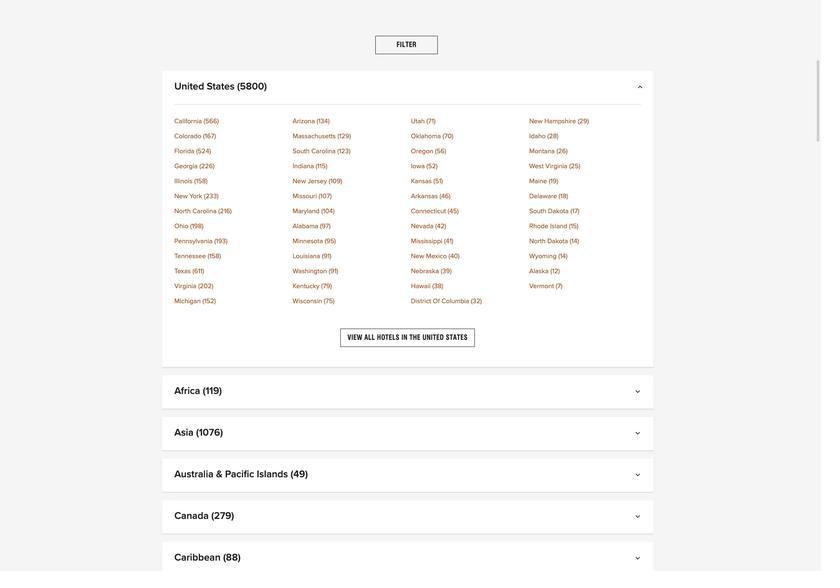 Task type: describe. For each thing, give the bounding box(es) containing it.
arizona (134) link
[[293, 118, 405, 125]]

florida (524) link
[[174, 148, 286, 155]]

arkansas
[[411, 193, 438, 200]]

oregon (56)
[[411, 148, 447, 155]]

district
[[411, 298, 432, 305]]

rhode
[[530, 223, 549, 230]]

texas
[[174, 268, 191, 275]]

minnesota
[[293, 238, 323, 245]]

filter
[[397, 41, 417, 49]]

pennsylvania (193) link
[[174, 238, 286, 245]]

(70)
[[443, 133, 454, 140]]

indiana
[[293, 163, 314, 170]]

view
[[348, 334, 363, 342]]

in
[[402, 334, 408, 342]]

massachusetts (129) link
[[293, 133, 405, 140]]

pacific
[[225, 470, 254, 480]]

utah
[[411, 118, 425, 125]]

florida
[[174, 148, 195, 155]]

michigan (152)
[[174, 298, 216, 305]]

north for north carolina (216)
[[174, 208, 191, 215]]

(29)
[[578, 118, 589, 125]]

arkansas (46) link
[[411, 193, 523, 200]]

new for new mexico (40)
[[411, 253, 425, 260]]

(115)
[[316, 163, 328, 170]]

rhode island (15)
[[530, 223, 579, 230]]

oklahoma (70) link
[[411, 133, 523, 140]]

(12)
[[551, 268, 560, 275]]

south dakota (17) link
[[530, 208, 641, 215]]

alaska (12) link
[[530, 268, 641, 275]]

(7)
[[556, 283, 563, 290]]

missouri (107) link
[[293, 193, 405, 200]]

view all hotels in the united states link
[[341, 329, 475, 347]]

missouri
[[293, 193, 317, 200]]

new mexico (40) link
[[411, 253, 523, 260]]

new jersey (109) link
[[293, 178, 405, 185]]

colorado (167)
[[174, 133, 216, 140]]

united states (5800)
[[174, 82, 267, 92]]

south carolina (123)
[[293, 148, 351, 155]]

dakota for north
[[548, 238, 569, 245]]

wisconsin (75) link
[[293, 298, 405, 305]]

all
[[365, 334, 375, 342]]

colorado
[[174, 133, 201, 140]]

islands
[[257, 470, 288, 480]]

(198)
[[190, 223, 204, 230]]

south for south dakota (17)
[[530, 208, 547, 215]]

arrow up image
[[637, 85, 641, 92]]

1 horizontal spatial states
[[446, 334, 468, 342]]

(46)
[[440, 193, 451, 200]]

(39)
[[441, 268, 452, 275]]

maryland
[[293, 208, 320, 215]]

1 horizontal spatial virginia
[[546, 163, 568, 170]]

australia
[[174, 470, 214, 480]]

island
[[551, 223, 568, 230]]

(216)
[[219, 208, 232, 215]]

asia (1076)
[[174, 428, 223, 438]]

arizona (134)
[[293, 118, 330, 125]]

minnesota (95)
[[293, 238, 336, 245]]

(19)
[[549, 178, 559, 185]]

asia
[[174, 428, 194, 438]]

arkansas (46)
[[411, 193, 451, 200]]

connecticut (45)
[[411, 208, 459, 215]]

maryland (104) link
[[293, 208, 405, 215]]

york
[[190, 193, 202, 200]]

alaska (12)
[[530, 268, 560, 275]]

ohio
[[174, 223, 189, 230]]

mississippi
[[411, 238, 443, 245]]

new for new jersey (109)
[[293, 178, 306, 185]]

california (566) link
[[174, 118, 286, 125]]

(226)
[[200, 163, 215, 170]]

georgia (226) link
[[174, 163, 286, 170]]

colorado (167) link
[[174, 133, 286, 140]]

west
[[530, 163, 544, 170]]

wisconsin (75)
[[293, 298, 335, 305]]

virginia (202) link
[[174, 283, 286, 290]]

arrow down image for australia & pacific islands (49)
[[637, 473, 641, 480]]

(51)
[[434, 178, 443, 185]]

new mexico (40)
[[411, 253, 460, 260]]

west virginia (25) link
[[530, 163, 641, 170]]

arrow down image for caribbean (88)
[[637, 557, 641, 563]]

1 vertical spatial virginia
[[174, 283, 197, 290]]

(167)
[[203, 133, 216, 140]]

louisiana
[[293, 253, 320, 260]]

0 horizontal spatial (14)
[[559, 253, 568, 260]]

(41)
[[444, 238, 454, 245]]

alaska
[[530, 268, 549, 275]]

minnesota (95) link
[[293, 238, 405, 245]]

arrow down image for asia (1076)
[[637, 432, 641, 438]]

(56)
[[435, 148, 447, 155]]

massachusetts
[[293, 133, 336, 140]]

the
[[410, 334, 421, 342]]

south dakota (17)
[[530, 208, 580, 215]]

(40)
[[449, 253, 460, 260]]



Task type: vqa. For each thing, say whether or not it's contained in the screenshot.
flexible
no



Task type: locate. For each thing, give the bounding box(es) containing it.
iowa (52) link
[[411, 163, 523, 170]]

wyoming
[[530, 253, 557, 260]]

(123)
[[338, 148, 351, 155]]

3 arrow down image from the top
[[637, 473, 641, 480]]

(71)
[[427, 118, 436, 125]]

(158)
[[194, 178, 208, 185], [208, 253, 221, 260]]

dakota up island
[[548, 208, 569, 215]]

(109)
[[329, 178, 343, 185]]

arrow down image for canada (279)
[[637, 515, 641, 522]]

0 horizontal spatial north
[[174, 208, 191, 215]]

maryland (104)
[[293, 208, 335, 215]]

carolina down massachusetts (129)
[[312, 148, 336, 155]]

canada
[[174, 512, 209, 522]]

new for new hampshire (29)
[[530, 118, 543, 125]]

pennsylvania
[[174, 238, 213, 245]]

north carolina (216)
[[174, 208, 232, 215]]

(91) for louisiana (91)
[[322, 253, 332, 260]]

new up nebraska
[[411, 253, 425, 260]]

iowa (52)
[[411, 163, 438, 170]]

hampshire
[[545, 118, 577, 125]]

(158) for illinois (158)
[[194, 178, 208, 185]]

carolina for south
[[312, 148, 336, 155]]

kentucky
[[293, 283, 320, 290]]

arrow down image for africa (119)
[[637, 390, 641, 397]]

(91) down (95)
[[322, 253, 332, 260]]

united up the california
[[174, 82, 204, 92]]

carolina down (233)
[[193, 208, 217, 215]]

hawaii (38) link
[[411, 283, 523, 290]]

virginia up "michigan"
[[174, 283, 197, 290]]

district of columbia (32)
[[411, 298, 482, 305]]

0 horizontal spatial united
[[174, 82, 204, 92]]

0 vertical spatial carolina
[[312, 148, 336, 155]]

0 vertical spatial north
[[174, 208, 191, 215]]

(14) up (12)
[[559, 253, 568, 260]]

alabama (97) link
[[293, 223, 405, 230]]

states left the (5800)
[[207, 82, 235, 92]]

1 horizontal spatial carolina
[[312, 148, 336, 155]]

1 horizontal spatial united
[[423, 334, 444, 342]]

arrow down image
[[637, 390, 641, 397], [637, 432, 641, 438], [637, 473, 641, 480], [637, 515, 641, 522], [637, 557, 641, 563]]

south for south carolina (123)
[[293, 148, 310, 155]]

0 vertical spatial dakota
[[548, 208, 569, 215]]

indiana (115)
[[293, 163, 328, 170]]

kansas (51) link
[[411, 178, 523, 185]]

south up rhode
[[530, 208, 547, 215]]

maine (19) link
[[530, 178, 641, 185]]

view all hotels in the united states
[[348, 334, 468, 342]]

0 vertical spatial (14)
[[570, 238, 580, 245]]

united right the
[[423, 334, 444, 342]]

0 horizontal spatial south
[[293, 148, 310, 155]]

(42)
[[436, 223, 447, 230]]

texas (611)
[[174, 268, 204, 275]]

1 vertical spatial north
[[530, 238, 546, 245]]

tennessee (158) link
[[174, 253, 286, 260]]

(75)
[[324, 298, 335, 305]]

0 vertical spatial united
[[174, 82, 204, 92]]

new left york
[[174, 193, 188, 200]]

(14)
[[570, 238, 580, 245], [559, 253, 568, 260]]

(15)
[[570, 223, 579, 230]]

1 horizontal spatial (14)
[[570, 238, 580, 245]]

rhode island (15) link
[[530, 223, 641, 230]]

north dakota (14)
[[530, 238, 580, 245]]

new for new york (233)
[[174, 193, 188, 200]]

(158) up new york (233)
[[194, 178, 208, 185]]

louisiana (91)
[[293, 253, 332, 260]]

0 horizontal spatial states
[[207, 82, 235, 92]]

north down rhode
[[530, 238, 546, 245]]

new jersey (109)
[[293, 178, 343, 185]]

0 vertical spatial south
[[293, 148, 310, 155]]

0 horizontal spatial carolina
[[193, 208, 217, 215]]

new hampshire (29) link
[[530, 118, 641, 125]]

1 vertical spatial states
[[446, 334, 468, 342]]

(14) down "(15)"
[[570, 238, 580, 245]]

(97)
[[320, 223, 331, 230]]

filter link
[[376, 36, 438, 54]]

1 vertical spatial (91)
[[329, 268, 338, 275]]

washington
[[293, 268, 327, 275]]

virginia up the '(19)' at top
[[546, 163, 568, 170]]

illinois (158) link
[[174, 178, 286, 185]]

louisiana (91) link
[[293, 253, 405, 260]]

0 vertical spatial (158)
[[194, 178, 208, 185]]

new down indiana
[[293, 178, 306, 185]]

&
[[216, 470, 223, 480]]

1 horizontal spatial south
[[530, 208, 547, 215]]

tennessee (158)
[[174, 253, 221, 260]]

carolina for north
[[193, 208, 217, 215]]

(611)
[[193, 268, 204, 275]]

idaho
[[530, 133, 546, 140]]

(524)
[[196, 148, 211, 155]]

(91) for washington (91)
[[329, 268, 338, 275]]

oklahoma
[[411, 133, 441, 140]]

1 vertical spatial (158)
[[208, 253, 221, 260]]

montana
[[530, 148, 555, 155]]

1 vertical spatial (14)
[[559, 253, 568, 260]]

massachusetts (129)
[[293, 133, 351, 140]]

(17)
[[571, 208, 580, 215]]

alabama (97)
[[293, 223, 331, 230]]

montana (26)
[[530, 148, 568, 155]]

nevada (42)
[[411, 223, 447, 230]]

idaho (28) link
[[530, 133, 641, 140]]

1 vertical spatial dakota
[[548, 238, 569, 245]]

5 arrow down image from the top
[[637, 557, 641, 563]]

maine
[[530, 178, 548, 185]]

1 vertical spatial south
[[530, 208, 547, 215]]

africa (119)
[[174, 387, 222, 397]]

georgia
[[174, 163, 198, 170]]

0 vertical spatial virginia
[[546, 163, 568, 170]]

1 vertical spatial carolina
[[193, 208, 217, 215]]

columbia
[[442, 298, 470, 305]]

0 vertical spatial states
[[207, 82, 235, 92]]

indiana (115) link
[[293, 163, 405, 170]]

(91) up the (79)
[[329, 268, 338, 275]]

nebraska (39) link
[[411, 268, 523, 275]]

alabama
[[293, 223, 319, 230]]

1 arrow down image from the top
[[637, 390, 641, 397]]

mississippi (41) link
[[411, 238, 523, 245]]

nebraska (39)
[[411, 268, 452, 275]]

(193)
[[214, 238, 228, 245]]

north carolina (216) link
[[174, 208, 286, 215]]

ohio (198)
[[174, 223, 204, 230]]

(129)
[[338, 133, 351, 140]]

united inside view all hotels in the united states link
[[423, 334, 444, 342]]

states down columbia
[[446, 334, 468, 342]]

(158) down (193)
[[208, 253, 221, 260]]

(107)
[[319, 193, 332, 200]]

(104)
[[322, 208, 335, 215]]

(18)
[[559, 193, 569, 200]]

utah (71)
[[411, 118, 436, 125]]

africa
[[174, 387, 200, 397]]

washington (91) link
[[293, 268, 405, 275]]

virginia
[[546, 163, 568, 170], [174, 283, 197, 290]]

kentucky (79) link
[[293, 283, 405, 290]]

0 vertical spatial (91)
[[322, 253, 332, 260]]

(158) for tennessee (158)
[[208, 253, 221, 260]]

0 horizontal spatial virginia
[[174, 283, 197, 290]]

1 vertical spatial united
[[423, 334, 444, 342]]

2 arrow down image from the top
[[637, 432, 641, 438]]

new up 'idaho'
[[530, 118, 543, 125]]

north up 'ohio'
[[174, 208, 191, 215]]

oregon (56) link
[[411, 148, 523, 155]]

wyoming (14)
[[530, 253, 568, 260]]

1 horizontal spatial north
[[530, 238, 546, 245]]

hotels
[[377, 334, 400, 342]]

4 arrow down image from the top
[[637, 515, 641, 522]]

(32)
[[471, 298, 482, 305]]

(566)
[[204, 118, 219, 125]]

south up indiana
[[293, 148, 310, 155]]

dakota for south
[[548, 208, 569, 215]]

dakota down island
[[548, 238, 569, 245]]

district of columbia (32) link
[[411, 298, 523, 305]]

states
[[207, 82, 235, 92], [446, 334, 468, 342]]

north for north dakota (14)
[[530, 238, 546, 245]]

(202)
[[198, 283, 214, 290]]

caribbean (88)
[[174, 553, 241, 563]]

caribbean
[[174, 553, 221, 563]]



